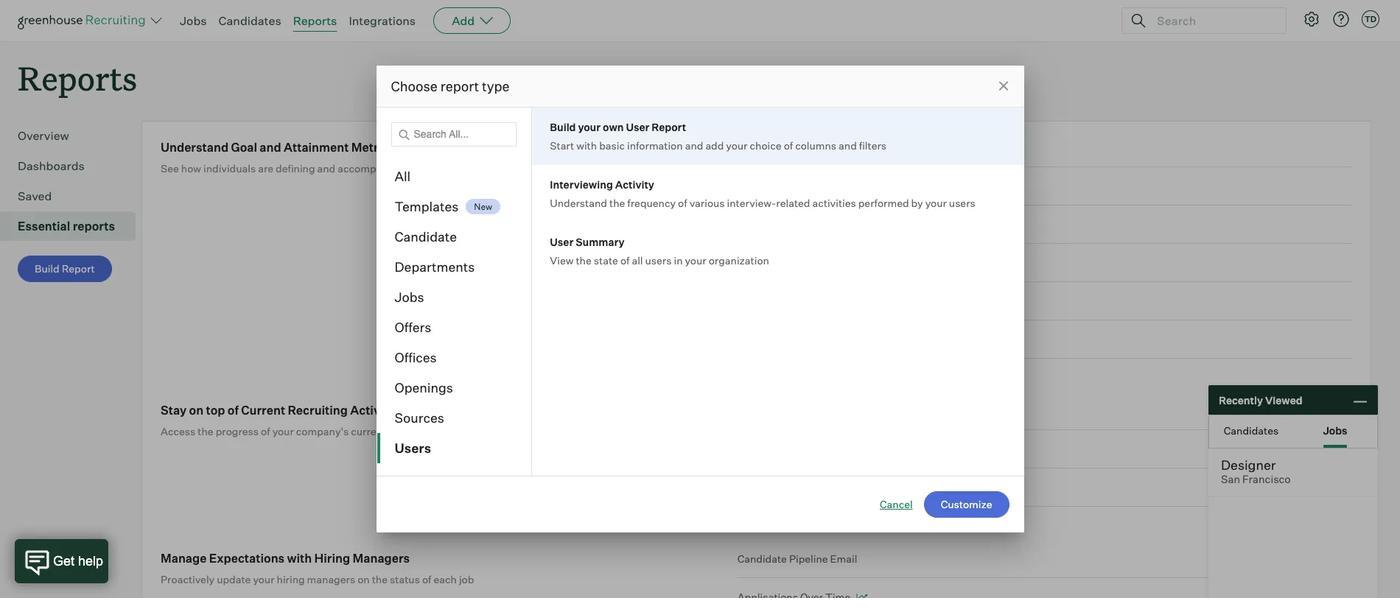 Task type: vqa. For each thing, say whether or not it's contained in the screenshot.
the bottom Candidate
yes



Task type: locate. For each thing, give the bounding box(es) containing it.
understand down interviewing
[[550, 197, 607, 209]]

of
[[784, 139, 793, 152], [678, 197, 687, 209], [621, 254, 630, 267], [228, 403, 239, 418], [261, 425, 270, 438], [422, 574, 431, 586]]

columns
[[795, 139, 837, 152]]

1 vertical spatial users
[[645, 254, 672, 267]]

stay on top of current recruiting activity access the progress of your company's current hiring process
[[161, 403, 457, 438]]

report down essential reports link
[[62, 263, 95, 275]]

build
[[550, 121, 576, 133], [35, 263, 59, 275]]

attainment up defining on the top left of page
[[284, 140, 349, 155]]

your down expectations
[[253, 574, 275, 586]]

2 horizontal spatial jobs
[[1323, 424, 1348, 437]]

user up information
[[626, 121, 650, 133]]

1 vertical spatial understand
[[550, 197, 607, 209]]

0 horizontal spatial understand
[[161, 140, 229, 155]]

dashboards
[[18, 159, 85, 173]]

on left "top"
[[189, 403, 204, 418]]

new
[[474, 201, 493, 212]]

see
[[161, 162, 179, 175]]

1 vertical spatial with
[[287, 551, 312, 566]]

goal
[[231, 140, 257, 155], [877, 257, 899, 269]]

time left to
[[737, 257, 763, 269]]

build up start
[[550, 121, 576, 133]]

proactively
[[161, 574, 215, 586]]

expectations
[[209, 551, 285, 566]]

understand up how
[[161, 140, 229, 155]]

of left each
[[422, 574, 431, 586]]

your inside 'stay on top of current recruiting activity access the progress of your company's current hiring process'
[[272, 425, 294, 438]]

attainment inside understand goal and attainment metrics see how individuals are defining and accomplishing goals for their own personal and team development
[[284, 140, 349, 155]]

1 horizontal spatial report
[[652, 121, 686, 133]]

team
[[566, 162, 590, 175]]

by
[[911, 197, 923, 209]]

the left frequency
[[609, 197, 625, 209]]

1 vertical spatial activity
[[350, 403, 395, 418]]

candidate left "pipeline"
[[737, 553, 787, 565]]

designer
[[1221, 457, 1276, 473]]

2 vertical spatial jobs
[[1323, 424, 1348, 437]]

your right by
[[925, 197, 947, 209]]

the down "top"
[[198, 425, 213, 438]]

with left hiring
[[287, 551, 312, 566]]

goal right 'applications'
[[877, 257, 899, 269]]

build report button
[[18, 256, 112, 282]]

1 horizontal spatial activity
[[615, 178, 654, 191]]

icon chart image down email
[[856, 594, 867, 598]]

type
[[482, 78, 510, 94]]

your right in
[[685, 254, 707, 267]]

individuals
[[203, 162, 256, 175]]

1 vertical spatial reports
[[18, 56, 137, 99]]

0 horizontal spatial own
[[479, 162, 499, 175]]

users right by
[[949, 197, 976, 209]]

and right defining on the top left of page
[[317, 162, 336, 175]]

of left various
[[678, 197, 687, 209]]

departments
[[395, 259, 475, 275]]

0 vertical spatial candidate
[[395, 228, 457, 245]]

process
[[419, 425, 457, 438]]

templates
[[395, 198, 459, 214]]

metrics
[[351, 140, 395, 155]]

build inside build your own user report start with basic information and add your choice of columns and filters
[[550, 121, 576, 133]]

stay
[[161, 403, 187, 418]]

candidates link
[[219, 13, 281, 28]]

reports
[[293, 13, 337, 28], [18, 56, 137, 99]]

build for build report
[[35, 263, 59, 275]]

with up team
[[577, 139, 597, 152]]

the inside interviewing activity understand the frequency of various interview-related activities performed by your users
[[609, 197, 625, 209]]

dashboards link
[[18, 157, 130, 175]]

0 vertical spatial understand
[[161, 140, 229, 155]]

user inside user summary view the state of all users in your organization
[[550, 236, 574, 248]]

your up basic
[[578, 121, 601, 133]]

1 vertical spatial icon chart image
[[856, 594, 867, 598]]

hiring up users
[[389, 425, 417, 438]]

0 vertical spatial reports
[[293, 13, 337, 28]]

designer san francisco
[[1221, 457, 1291, 486]]

sources
[[395, 410, 444, 426]]

candidate down templates
[[395, 228, 457, 245]]

1 vertical spatial hiring
[[277, 574, 305, 586]]

0 horizontal spatial candidate
[[395, 228, 457, 245]]

build report
[[35, 263, 95, 275]]

0 vertical spatial users
[[949, 197, 976, 209]]

saved
[[18, 189, 52, 204]]

time right over
[[842, 142, 867, 154]]

0 horizontal spatial users
[[645, 254, 672, 267]]

of down current
[[261, 425, 270, 438]]

Search text field
[[1153, 10, 1273, 31]]

own inside build your own user report start with basic information and add your choice of columns and filters
[[603, 121, 624, 133]]

activity down development
[[615, 178, 654, 191]]

icon chart image
[[873, 145, 884, 152], [856, 594, 867, 598]]

0 vertical spatial time
[[842, 142, 867, 154]]

the inside 'stay on top of current recruiting activity access the progress of your company's current hiring process'
[[198, 425, 213, 438]]

hiring left managers
[[277, 574, 305, 586]]

0 horizontal spatial report
[[62, 263, 95, 275]]

activity inside interviewing activity understand the frequency of various interview-related activities performed by your users
[[615, 178, 654, 191]]

1 horizontal spatial time
[[842, 142, 867, 154]]

candidate inside choose report type "dialog"
[[395, 228, 457, 245]]

reports link
[[293, 13, 337, 28]]

goal up individuals
[[231, 140, 257, 155]]

0 horizontal spatial time
[[737, 257, 763, 269]]

0 horizontal spatial goal
[[231, 140, 257, 155]]

their
[[454, 162, 477, 175]]

1 horizontal spatial user
[[626, 121, 650, 133]]

francisco
[[1243, 473, 1291, 486]]

the
[[609, 197, 625, 209], [576, 254, 592, 267], [198, 425, 213, 438], [372, 574, 388, 586]]

hiring
[[314, 551, 350, 566]]

of left all
[[621, 254, 630, 267]]

build down essential
[[35, 263, 59, 275]]

understand
[[161, 140, 229, 155], [550, 197, 607, 209]]

customize
[[941, 498, 992, 511]]

activity
[[615, 178, 654, 191], [350, 403, 395, 418]]

goals
[[411, 162, 437, 175]]

user
[[626, 121, 650, 133], [550, 236, 574, 248]]

access
[[161, 425, 196, 438]]

reports down the greenhouse recruiting image
[[18, 56, 137, 99]]

build inside button
[[35, 263, 59, 275]]

report up information
[[652, 121, 686, 133]]

0 horizontal spatial on
[[189, 403, 204, 418]]

0 vertical spatial on
[[189, 403, 204, 418]]

user summary view the state of all users in your organization
[[550, 236, 769, 267]]

0 horizontal spatial build
[[35, 263, 59, 275]]

managers
[[353, 551, 410, 566]]

each
[[434, 574, 457, 586]]

update
[[217, 574, 251, 586]]

your inside user summary view the state of all users in your organization
[[685, 254, 707, 267]]

0 vertical spatial goal
[[231, 140, 257, 155]]

build for build your own user report start with basic information and add your choice of columns and filters
[[550, 121, 576, 133]]

1 vertical spatial attainment
[[901, 257, 956, 269]]

organization
[[709, 254, 769, 267]]

of inside interviewing activity understand the frequency of various interview-related activities performed by your users
[[678, 197, 687, 209]]

the right the view
[[576, 254, 592, 267]]

activity up current
[[350, 403, 395, 418]]

on inside 'stay on top of current recruiting activity access the progress of your company's current hiring process'
[[189, 403, 204, 418]]

own
[[603, 121, 624, 133], [479, 162, 499, 175]]

0 horizontal spatial activity
[[350, 403, 395, 418]]

various
[[690, 197, 725, 209]]

interviewing
[[550, 178, 613, 191]]

0 horizontal spatial user
[[550, 236, 574, 248]]

0 horizontal spatial hiring
[[277, 574, 305, 586]]

reports right candidates
[[293, 13, 337, 28]]

on down managers
[[358, 574, 370, 586]]

1 vertical spatial time
[[737, 257, 763, 269]]

information
[[627, 139, 683, 152]]

own up basic
[[603, 121, 624, 133]]

recruiting
[[288, 403, 348, 418]]

in
[[674, 254, 683, 267]]

0 vertical spatial icon chart image
[[873, 145, 884, 152]]

of right choice
[[784, 139, 793, 152]]

1 vertical spatial candidate
[[737, 553, 787, 565]]

configure image
[[1303, 10, 1321, 28]]

user inside build your own user report start with basic information and add your choice of columns and filters
[[626, 121, 650, 133]]

1 horizontal spatial own
[[603, 121, 624, 133]]

recently viewed
[[1219, 394, 1303, 406]]

1 horizontal spatial users
[[949, 197, 976, 209]]

related
[[776, 197, 810, 209]]

icon chart image right over
[[873, 145, 884, 152]]

1 horizontal spatial hiring
[[389, 425, 417, 438]]

0 vertical spatial hiring
[[389, 425, 417, 438]]

1 horizontal spatial goal
[[877, 257, 899, 269]]

applications
[[814, 257, 874, 269]]

time
[[842, 142, 867, 154], [737, 257, 763, 269]]

1 horizontal spatial on
[[358, 574, 370, 586]]

users inside interviewing activity understand the frequency of various interview-related activities performed by your users
[[949, 197, 976, 209]]

the inside manage expectations with hiring managers proactively update your hiring managers on the status of each job
[[372, 574, 388, 586]]

0 vertical spatial build
[[550, 121, 576, 133]]

the down managers
[[372, 574, 388, 586]]

your down current
[[272, 425, 294, 438]]

1 horizontal spatial attainment
[[901, 257, 956, 269]]

1 vertical spatial jobs
[[395, 289, 424, 305]]

0 horizontal spatial icon chart image
[[856, 594, 867, 598]]

personal
[[501, 162, 543, 175]]

candidate pipeline email link
[[737, 551, 1352, 579]]

your right add at the top of the page
[[726, 139, 748, 152]]

1 vertical spatial own
[[479, 162, 499, 175]]

0 vertical spatial user
[[626, 121, 650, 133]]

current
[[351, 425, 386, 438]]

1 horizontal spatial candidate
[[737, 553, 787, 565]]

candidate
[[395, 228, 457, 245], [737, 553, 787, 565]]

td button
[[1362, 10, 1380, 28]]

manage
[[161, 551, 207, 566]]

1 vertical spatial user
[[550, 236, 574, 248]]

on
[[189, 403, 204, 418], [358, 574, 370, 586]]

1 horizontal spatial with
[[577, 139, 597, 152]]

of inside build your own user report start with basic information and add your choice of columns and filters
[[784, 139, 793, 152]]

openings
[[395, 380, 453, 396]]

0 vertical spatial own
[[603, 121, 624, 133]]

jobs link
[[180, 13, 207, 28]]

individual goals over time
[[737, 142, 867, 154]]

1 vertical spatial on
[[358, 574, 370, 586]]

0 horizontal spatial with
[[287, 551, 312, 566]]

manage expectations with hiring managers proactively update your hiring managers on the status of each job
[[161, 551, 474, 586]]

1 horizontal spatial reports
[[293, 13, 337, 28]]

users
[[395, 440, 431, 456]]

0 vertical spatial with
[[577, 139, 597, 152]]

own right their
[[479, 162, 499, 175]]

1 horizontal spatial icon chart image
[[873, 145, 884, 152]]

users left in
[[645, 254, 672, 267]]

status
[[390, 574, 420, 586]]

jobs
[[180, 13, 207, 28], [395, 289, 424, 305], [1323, 424, 1348, 437]]

attainment down by
[[901, 257, 956, 269]]

on inside manage expectations with hiring managers proactively update your hiring managers on the status of each job
[[358, 574, 370, 586]]

and
[[685, 139, 703, 152], [839, 139, 857, 152], [260, 140, 281, 155], [317, 162, 336, 175], [545, 162, 564, 175]]

0 horizontal spatial attainment
[[284, 140, 349, 155]]

report inside build your own user report start with basic information and add your choice of columns and filters
[[652, 121, 686, 133]]

1 horizontal spatial jobs
[[395, 289, 424, 305]]

with inside build your own user report start with basic information and add your choice of columns and filters
[[577, 139, 597, 152]]

0 vertical spatial activity
[[615, 178, 654, 191]]

0 vertical spatial attainment
[[284, 140, 349, 155]]

cancel
[[880, 498, 913, 511]]

interview-
[[727, 197, 776, 209]]

user up the view
[[550, 236, 574, 248]]

1 horizontal spatial understand
[[550, 197, 607, 209]]

1 horizontal spatial build
[[550, 121, 576, 133]]

1 vertical spatial report
[[62, 263, 95, 275]]

0 vertical spatial report
[[652, 121, 686, 133]]

1 vertical spatial build
[[35, 263, 59, 275]]

understand inside interviewing activity understand the frequency of various interview-related activities performed by your users
[[550, 197, 607, 209]]

attainment
[[284, 140, 349, 155], [901, 257, 956, 269]]

0 horizontal spatial jobs
[[180, 13, 207, 28]]



Task type: describe. For each thing, give the bounding box(es) containing it.
with inside manage expectations with hiring managers proactively update your hiring managers on the status of each job
[[287, 551, 312, 566]]

activity inside 'stay on top of current recruiting activity access the progress of your company's current hiring process'
[[350, 403, 395, 418]]

to
[[765, 257, 775, 269]]

add button
[[433, 7, 511, 34]]

candidate for candidate
[[395, 228, 457, 245]]

add
[[706, 139, 724, 152]]

candidate pipeline email
[[737, 553, 857, 565]]

the inside user summary view the state of all users in your organization
[[576, 254, 592, 267]]

td button
[[1359, 7, 1383, 31]]

0 vertical spatial jobs
[[180, 13, 207, 28]]

over
[[817, 142, 839, 154]]

activities
[[813, 197, 856, 209]]

for
[[439, 162, 452, 175]]

integrations link
[[349, 13, 416, 28]]

0 horizontal spatial reports
[[18, 56, 137, 99]]

cancel link
[[880, 497, 913, 512]]

users inside user summary view the state of all users in your organization
[[645, 254, 672, 267]]

choice
[[750, 139, 782, 152]]

choose report type dialog
[[376, 66, 1024, 533]]

customize button
[[924, 492, 1009, 518]]

view
[[550, 254, 574, 267]]

performed
[[858, 197, 909, 209]]

saved link
[[18, 187, 130, 205]]

defining
[[276, 162, 315, 175]]

start
[[550, 139, 574, 152]]

review
[[777, 257, 811, 269]]

and left filters
[[839, 139, 857, 152]]

company's
[[296, 425, 349, 438]]

viewed
[[1265, 394, 1303, 406]]

overview
[[18, 128, 69, 143]]

filters
[[859, 139, 887, 152]]

greenhouse recruiting image
[[18, 12, 150, 29]]

pipeline
[[789, 553, 828, 565]]

report inside build report button
[[62, 263, 95, 275]]

hiring inside 'stay on top of current recruiting activity access the progress of your company's current hiring process'
[[389, 425, 417, 438]]

recently
[[1219, 394, 1263, 406]]

email
[[830, 553, 857, 565]]

goal inside understand goal and attainment metrics see how individuals are defining and accomplishing goals for their own personal and team development
[[231, 140, 257, 155]]

progress
[[216, 425, 259, 438]]

your inside interviewing activity understand the frequency of various interview-related activities performed by your users
[[925, 197, 947, 209]]

job
[[459, 574, 474, 586]]

Search All... text field
[[391, 122, 517, 147]]

summary
[[576, 236, 625, 248]]

td
[[1365, 14, 1377, 24]]

essential reports
[[18, 219, 115, 234]]

all
[[395, 168, 411, 184]]

of inside user summary view the state of all users in your organization
[[621, 254, 630, 267]]

of right "top"
[[228, 403, 239, 418]]

report
[[441, 78, 479, 94]]

and up are
[[260, 140, 281, 155]]

time inside time to review applications goal attainment link
[[737, 257, 763, 269]]

1 vertical spatial goal
[[877, 257, 899, 269]]

all
[[632, 254, 643, 267]]

san
[[1221, 473, 1240, 486]]

essential reports link
[[18, 218, 130, 235]]

overview link
[[18, 127, 130, 145]]

own inside understand goal and attainment metrics see how individuals are defining and accomplishing goals for their own personal and team development
[[479, 162, 499, 175]]

and left add at the top of the page
[[685, 139, 703, 152]]

candidate for candidate pipeline email
[[737, 553, 787, 565]]

time to review applications goal attainment link
[[737, 244, 1352, 282]]

current
[[241, 403, 285, 418]]

attainment inside time to review applications goal attainment link
[[901, 257, 956, 269]]

hiring inside manage expectations with hiring managers proactively update your hiring managers on the status of each job
[[277, 574, 305, 586]]

choose
[[391, 78, 438, 94]]

basic
[[599, 139, 625, 152]]

offices
[[395, 349, 437, 366]]

choose report type
[[391, 78, 510, 94]]

interviewing activity understand the frequency of various interview-related activities performed by your users
[[550, 178, 976, 209]]

time to review applications goal attainment
[[737, 257, 956, 269]]

add
[[452, 13, 475, 28]]

of inside manage expectations with hiring managers proactively update your hiring managers on the status of each job
[[422, 574, 431, 586]]

top
[[206, 403, 225, 418]]

and left team
[[545, 162, 564, 175]]

build your own user report start with basic information and add your choice of columns and filters
[[550, 121, 887, 152]]

understand inside understand goal and attainment metrics see how individuals are defining and accomplishing goals for their own personal and team development
[[161, 140, 229, 155]]

state
[[594, 254, 618, 267]]

understand goal and attainment metrics see how individuals are defining and accomplishing goals for their own personal and team development
[[161, 140, 656, 175]]

jobs inside choose report type "dialog"
[[395, 289, 424, 305]]

how
[[181, 162, 201, 175]]

goals
[[787, 142, 814, 154]]

frequency
[[627, 197, 676, 209]]

are
[[258, 162, 273, 175]]

your inside manage expectations with hiring managers proactively update your hiring managers on the status of each job
[[253, 574, 275, 586]]

candidates
[[219, 13, 281, 28]]

accomplishing
[[338, 162, 408, 175]]



